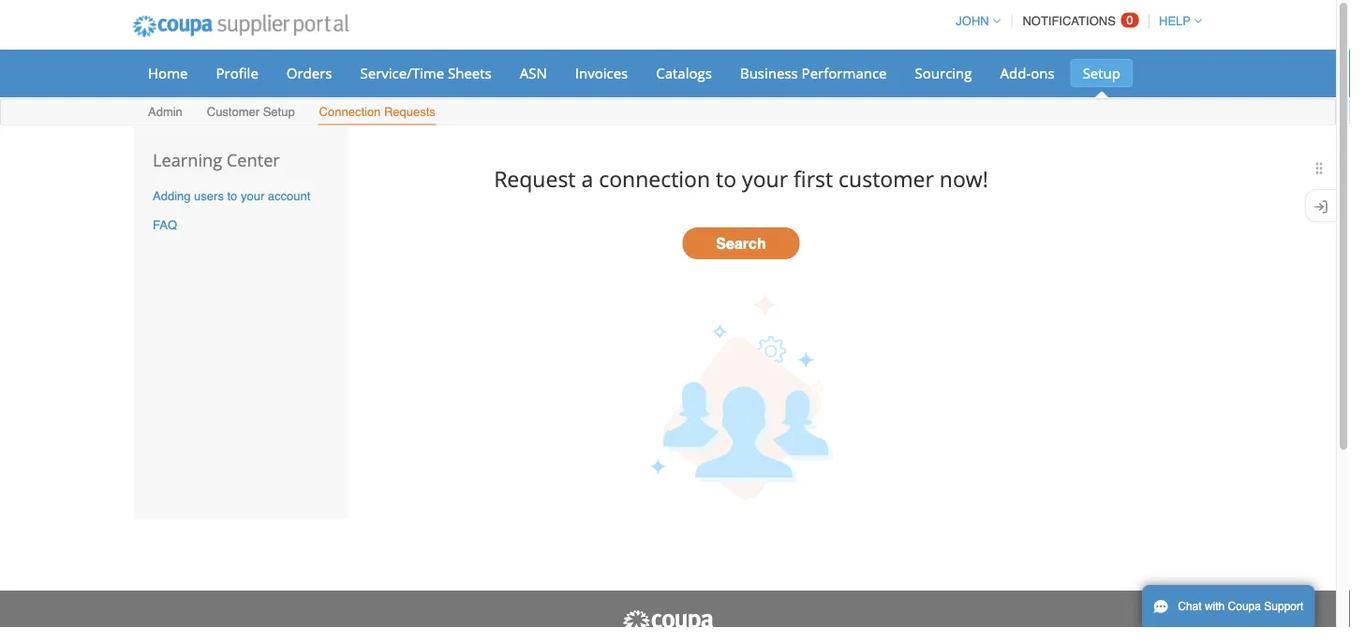 Task type: locate. For each thing, give the bounding box(es) containing it.
setup link
[[1071, 59, 1133, 87]]

0 horizontal spatial setup
[[263, 105, 295, 119]]

business
[[740, 63, 798, 82]]

connection requests
[[319, 105, 436, 119]]

asn link
[[508, 59, 559, 87]]

orders link
[[274, 59, 344, 87]]

help link
[[1151, 14, 1203, 28]]

profile link
[[204, 59, 271, 87]]

business performance
[[740, 63, 887, 82]]

customer setup link
[[206, 101, 296, 125]]

home link
[[136, 59, 200, 87]]

setup right the customer
[[263, 105, 295, 119]]

customer
[[839, 165, 934, 194]]

ons
[[1031, 63, 1055, 82]]

chat with coupa support
[[1178, 601, 1304, 614]]

to
[[716, 165, 737, 194], [227, 189, 237, 203]]

add-ons link
[[988, 59, 1067, 87]]

learning center
[[153, 149, 280, 172]]

chat
[[1178, 601, 1202, 614]]

0 vertical spatial setup
[[1083, 63, 1121, 82]]

0 horizontal spatial your
[[241, 189, 265, 203]]

1 vertical spatial coupa supplier portal image
[[621, 610, 715, 629]]

add-
[[1001, 63, 1031, 82]]

setup down notifications 0
[[1083, 63, 1121, 82]]

invoices link
[[563, 59, 640, 87]]

navigation
[[948, 3, 1203, 39]]

to up the search
[[716, 165, 737, 194]]

performance
[[802, 63, 887, 82]]

requests
[[384, 105, 436, 119]]

0
[[1127, 13, 1134, 27]]

1 horizontal spatial to
[[716, 165, 737, 194]]

faq link
[[153, 218, 177, 232]]

connection
[[599, 165, 711, 194]]

service/time sheets link
[[348, 59, 504, 87]]

connection requests link
[[318, 101, 437, 125]]

1 vertical spatial setup
[[263, 105, 295, 119]]

catalogs link
[[644, 59, 724, 87]]

business performance link
[[728, 59, 899, 87]]

your left first
[[742, 165, 788, 194]]

connection
[[319, 105, 381, 119]]

customer setup
[[207, 105, 295, 119]]

coupa supplier portal image
[[120, 3, 361, 50], [621, 610, 715, 629]]

0 horizontal spatial coupa supplier portal image
[[120, 3, 361, 50]]

your down center
[[241, 189, 265, 203]]

navigation containing notifications 0
[[948, 3, 1203, 39]]

sourcing link
[[903, 59, 985, 87]]

to right the users at the left top of the page
[[227, 189, 237, 203]]

john link
[[948, 14, 1001, 28]]

0 vertical spatial coupa supplier portal image
[[120, 3, 361, 50]]

1 horizontal spatial coupa supplier portal image
[[621, 610, 715, 629]]

your
[[742, 165, 788, 194], [241, 189, 265, 203]]

setup
[[1083, 63, 1121, 82], [263, 105, 295, 119]]



Task type: describe. For each thing, give the bounding box(es) containing it.
account
[[268, 189, 311, 203]]

profile
[[216, 63, 259, 82]]

customer
[[207, 105, 260, 119]]

request
[[494, 165, 576, 194]]

first
[[794, 165, 833, 194]]

admin
[[148, 105, 183, 119]]

1 horizontal spatial your
[[742, 165, 788, 194]]

with
[[1205, 601, 1225, 614]]

john
[[956, 14, 990, 28]]

service/time
[[360, 63, 444, 82]]

home
[[148, 63, 188, 82]]

search button
[[683, 228, 800, 260]]

chat with coupa support button
[[1143, 586, 1315, 629]]

notifications 0
[[1023, 13, 1134, 28]]

catalogs
[[656, 63, 712, 82]]

asn
[[520, 63, 547, 82]]

support
[[1265, 601, 1304, 614]]

now!
[[940, 165, 989, 194]]

admin link
[[147, 101, 184, 125]]

invoices
[[575, 63, 628, 82]]

a
[[582, 165, 594, 194]]

adding users to your account
[[153, 189, 311, 203]]

service/time sheets
[[360, 63, 492, 82]]

orders
[[287, 63, 332, 82]]

learning
[[153, 149, 222, 172]]

search
[[716, 235, 766, 252]]

request a connection to your first customer now!
[[494, 165, 989, 194]]

faq
[[153, 218, 177, 232]]

sourcing
[[915, 63, 972, 82]]

0 horizontal spatial to
[[227, 189, 237, 203]]

help
[[1159, 14, 1191, 28]]

sheets
[[448, 63, 492, 82]]

users
[[194, 189, 224, 203]]

add-ons
[[1001, 63, 1055, 82]]

notifications
[[1023, 14, 1116, 28]]

adding users to your account link
[[153, 189, 311, 203]]

coupa
[[1228, 601, 1262, 614]]

center
[[227, 149, 280, 172]]

1 horizontal spatial setup
[[1083, 63, 1121, 82]]

adding
[[153, 189, 191, 203]]



